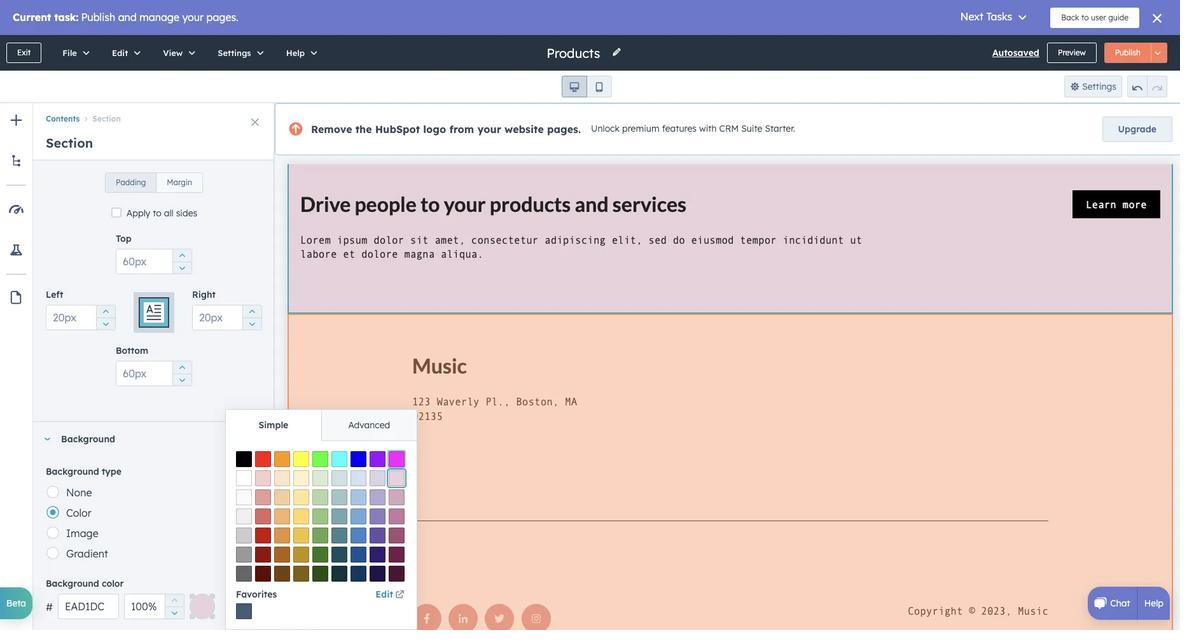 Task type: describe. For each thing, give the bounding box(es) containing it.
#fce5cd, 100 opacity image
[[274, 470, 290, 486]]

#cccccc, 100 opacity image
[[236, 528, 252, 544]]

favorites
[[236, 589, 277, 600]]

#45818e, 100 opacity image
[[332, 528, 348, 544]]

#f9cb9c, 100 opacity image
[[274, 490, 290, 505]]

color
[[66, 507, 91, 519]]

edit button
[[99, 35, 150, 71]]

#d9ead3, 100 opacity image
[[313, 470, 328, 486]]

#000000, 100 opacity image
[[236, 451, 252, 467]]

#ff00ff, 100 opacity image
[[389, 451, 405, 467]]

#9a00ff, 100 opacity image
[[370, 451, 386, 467]]

from
[[450, 123, 474, 136]]

#783f04, 100 opacity image
[[274, 566, 290, 582]]

#eeeeee, 100 opacity image
[[236, 509, 252, 525]]

pages.
[[547, 123, 581, 136]]

color
[[102, 578, 124, 590]]

background color
[[46, 578, 124, 590]]

bottom
[[116, 345, 148, 357]]

background for background color
[[46, 578, 99, 590]]

#fff2cc, 100 opacity image
[[293, 470, 309, 486]]

background button
[[33, 422, 262, 456]]

advanced link
[[321, 410, 417, 441]]

chat
[[1111, 598, 1131, 609]]

#
[[46, 601, 53, 614]]

help inside button
[[286, 48, 305, 58]]

image
[[66, 527, 98, 540]]

background type
[[46, 466, 122, 477]]

#d9d2e9, 100 opacity image
[[370, 470, 386, 486]]

preview button
[[1048, 43, 1097, 63]]

with
[[700, 123, 717, 134]]

to
[[153, 208, 162, 219]]

website
[[505, 123, 544, 136]]

apply to all sides
[[127, 208, 198, 219]]

simple
[[259, 420, 289, 431]]

#990100, 100 opacity image
[[255, 547, 271, 563]]

#ffffff, 100 opacity image
[[236, 470, 252, 486]]

#ff0201, 100 opacity image
[[255, 451, 271, 467]]

#76a5af, 100 opacity image
[[332, 509, 348, 525]]

#c27ba0, 100 opacity image
[[389, 509, 405, 525]]

tab panel containing favorites
[[226, 441, 417, 630]]

section inside navigation
[[93, 114, 121, 124]]

#7f6001, 100 opacity image
[[293, 566, 309, 582]]

#20124d, 100 opacity image
[[370, 566, 386, 582]]

#93c47d, 100 opacity image
[[313, 509, 328, 525]]

#e69138, 100 opacity image
[[274, 528, 290, 544]]

premium
[[623, 123, 660, 134]]

close image
[[251, 118, 259, 126]]

#f1c233, 100 opacity image
[[293, 528, 309, 544]]

1 vertical spatial help
[[1145, 598, 1164, 609]]

unlock premium features with crm suite starter.
[[591, 123, 796, 134]]

#f4cccc, 100 opacity image
[[255, 470, 271, 486]]

contents button
[[46, 114, 80, 124]]

gradient
[[66, 547, 108, 560]]

exit link
[[6, 43, 42, 63]]

preview
[[1059, 48, 1087, 57]]

publish group
[[1105, 43, 1168, 63]]

remove the hubspot logo from your website pages.
[[311, 123, 581, 136]]

background for background type
[[46, 466, 99, 477]]

edit inside edit "link"
[[376, 589, 393, 600]]

#9fc5e8, 100 opacity image
[[351, 490, 367, 505]]

1 vertical spatial settings button
[[1065, 76, 1123, 97]]

#f6b26b, 100 opacity image
[[274, 509, 290, 525]]

#660000, 100 opacity image
[[255, 566, 271, 582]]

#274e13, 100 opacity image
[[313, 566, 328, 582]]

remove
[[311, 123, 352, 136]]

#666666, 100 opacity image
[[236, 566, 252, 582]]

#8e7cc3, 100 opacity image
[[370, 509, 386, 525]]

suite
[[742, 123, 763, 134]]

caret image
[[43, 438, 51, 441]]

padding
[[116, 178, 146, 187]]

#ffff04, 100 opacity image
[[293, 451, 309, 467]]

simple link
[[226, 410, 321, 441]]

features
[[662, 123, 697, 134]]

contents
[[46, 114, 80, 124]]

#0c343d, 100 opacity image
[[332, 566, 348, 582]]

sides
[[176, 208, 198, 219]]

1 horizontal spatial settings
[[1083, 81, 1117, 92]]

#b4a7d6, 100 opacity image
[[370, 490, 386, 505]]

your
[[478, 123, 502, 136]]

#a2c4c9, 100 opacity image
[[332, 490, 348, 505]]

type
[[102, 466, 122, 477]]

#6fa8dc, 100 opacity image
[[351, 509, 367, 525]]



Task type: vqa. For each thing, say whether or not it's contained in the screenshot.
the General inside the General Button
no



Task type: locate. For each thing, give the bounding box(es) containing it.
0 vertical spatial 60px text field
[[116, 249, 192, 274]]

link opens in a new window image
[[396, 591, 405, 600], [396, 591, 405, 600]]

#999999, 100 opacity image
[[236, 547, 252, 563]]

exit
[[17, 48, 31, 57]]

#cfe2f3, 100 opacity image
[[351, 470, 367, 486]]

#ff9902, 100 opacity image
[[274, 451, 290, 467]]

60px text field for top
[[116, 249, 192, 274]]

2 vertical spatial background
[[46, 578, 99, 590]]

navigation containing contents
[[33, 103, 275, 126]]

help button
[[273, 35, 327, 71]]

#37761d, 100 opacity image
[[313, 547, 328, 563]]

settings down preview 'button'
[[1083, 81, 1117, 92]]

tab list
[[226, 410, 417, 441]]

#674ea7, 100 opacity image
[[370, 528, 386, 544]]

settings button
[[205, 35, 273, 71], [1065, 76, 1123, 97]]

#d0e0e3, 100 opacity image
[[332, 470, 348, 486]]

background up #
[[46, 578, 99, 590]]

background inside background dropdown button
[[61, 434, 115, 445]]

0 vertical spatial section
[[93, 114, 121, 124]]

publish button
[[1105, 43, 1152, 63]]

None field
[[546, 44, 604, 61]]

advanced
[[348, 420, 390, 431]]

#00ff03, 100 opacity image
[[313, 451, 328, 467]]

view
[[163, 48, 183, 58]]

#425b76, 100 opacity image
[[236, 604, 252, 619]]

20px text field
[[46, 305, 116, 330]]

tab list containing simple
[[226, 410, 417, 441]]

upgrade link
[[1103, 117, 1173, 142]]

section right "contents" button
[[93, 114, 121, 124]]

0 horizontal spatial settings
[[218, 48, 251, 58]]

beta button
[[0, 588, 33, 619]]

settings
[[218, 48, 251, 58], [1083, 81, 1117, 92]]

#0c5394, 100 opacity image
[[351, 547, 367, 563]]

left
[[46, 289, 63, 300]]

opacity input text field
[[124, 594, 185, 619]]

#ead1dc, 100 opacity image
[[389, 470, 405, 486]]

#bf9002, 100 opacity image
[[293, 547, 309, 563]]

navigation
[[33, 103, 275, 126]]

#351c75, 100 opacity image
[[370, 547, 386, 563]]

autosaved button
[[993, 45, 1040, 60]]

none
[[66, 486, 92, 499]]

help
[[286, 48, 305, 58], [1145, 598, 1164, 609]]

unlock
[[591, 123, 620, 134]]

#d5a6bd, 100 opacity image
[[389, 490, 405, 505]]

section
[[93, 114, 121, 124], [46, 135, 93, 151]]

margin
[[167, 178, 192, 187]]

section button
[[80, 114, 121, 124]]

edit right the file button on the left top
[[112, 48, 128, 58]]

settings right view button
[[218, 48, 251, 58]]

0 horizontal spatial edit
[[112, 48, 128, 58]]

0 vertical spatial help
[[286, 48, 305, 58]]

#ffe599, 100 opacity image
[[293, 490, 309, 505]]

Margin button
[[156, 173, 203, 193]]

#69a84f, 100 opacity image
[[313, 528, 328, 544]]

1 horizontal spatial edit
[[376, 589, 393, 600]]

tab panel
[[226, 441, 417, 630]]

autosaved
[[993, 47, 1040, 59]]

0 vertical spatial background
[[61, 434, 115, 445]]

1 horizontal spatial help
[[1145, 598, 1164, 609]]

1 horizontal spatial settings button
[[1065, 76, 1123, 97]]

file
[[63, 48, 77, 58]]

0 horizontal spatial settings button
[[205, 35, 273, 71]]

60px text field down bottom at the bottom of page
[[116, 361, 192, 386]]

view button
[[150, 35, 205, 71]]

#e06666, 100 opacity image
[[255, 509, 271, 525]]

logo
[[424, 123, 446, 136]]

#b45f06, 100 opacity image
[[274, 547, 290, 563]]

0 horizontal spatial help
[[286, 48, 305, 58]]

file button
[[49, 35, 99, 71]]

all
[[164, 208, 174, 219]]

the
[[356, 123, 372, 136]]

apply
[[127, 208, 150, 219]]

0 vertical spatial settings
[[218, 48, 251, 58]]

#134f5c, 100 opacity image
[[332, 547, 348, 563]]

beta
[[6, 598, 26, 609]]

right
[[192, 289, 216, 300]]

edit inside edit button
[[112, 48, 128, 58]]

60px text field
[[116, 249, 192, 274], [116, 361, 192, 386]]

#ea9999, 100 opacity image
[[255, 490, 271, 505]]

section down "contents" button
[[46, 135, 93, 151]]

60px text field down top
[[116, 249, 192, 274]]

starter.
[[765, 123, 796, 134]]

#ffd966, 100 opacity image
[[293, 509, 309, 525]]

1 vertical spatial 60px text field
[[116, 361, 192, 386]]

background up 'background type'
[[61, 434, 115, 445]]

0 vertical spatial edit
[[112, 48, 128, 58]]

1 vertical spatial edit
[[376, 589, 393, 600]]

2 60px text field from the top
[[116, 361, 192, 386]]

group containing padding
[[105, 165, 203, 193]]

#b6d7a8, 100 opacity image
[[313, 490, 328, 505]]

top
[[116, 233, 132, 244]]

0 vertical spatial settings button
[[205, 35, 273, 71]]

edit link
[[376, 587, 407, 602]]

#cc0201, 100 opacity image
[[255, 528, 271, 544]]

background for background
[[61, 434, 115, 445]]

#fafafa, 100 opacity image
[[236, 490, 252, 505]]

hubspot
[[375, 123, 420, 136]]

edit
[[112, 48, 128, 58], [376, 589, 393, 600]]

#00ffff, 100 opacity image
[[332, 451, 348, 467]]

None text field
[[58, 594, 119, 619]]

1 vertical spatial section
[[46, 135, 93, 151]]

1 60px text field from the top
[[116, 249, 192, 274]]

#3d85c6, 100 opacity image
[[351, 528, 367, 544]]

#4c1130, 100 opacity image
[[389, 566, 405, 582]]

#073763, 100 opacity image
[[351, 566, 367, 582]]

1 vertical spatial settings
[[1083, 81, 1117, 92]]

1 vertical spatial background
[[46, 466, 99, 477]]

background up "none"
[[46, 466, 99, 477]]

background
[[61, 434, 115, 445], [46, 466, 99, 477], [46, 578, 99, 590]]

crm
[[720, 123, 739, 134]]

publish
[[1116, 48, 1141, 57]]

edit down #20124d, 100 opacity icon on the left bottom
[[376, 589, 393, 600]]

60px text field for bottom
[[116, 361, 192, 386]]

upgrade
[[1119, 124, 1157, 135]]

#741b47, 100 opacity image
[[389, 547, 405, 563]]

20px text field
[[192, 305, 262, 330]]

Padding button
[[105, 173, 157, 193]]

#a64d79, 100 opacity image
[[389, 528, 405, 544]]

#0600ff, 100 opacity image
[[351, 451, 367, 467]]

group
[[562, 76, 612, 97], [1128, 76, 1168, 97], [105, 165, 203, 193], [173, 249, 192, 274], [96, 305, 115, 330], [243, 305, 262, 330], [173, 361, 192, 386], [165, 594, 184, 619]]



